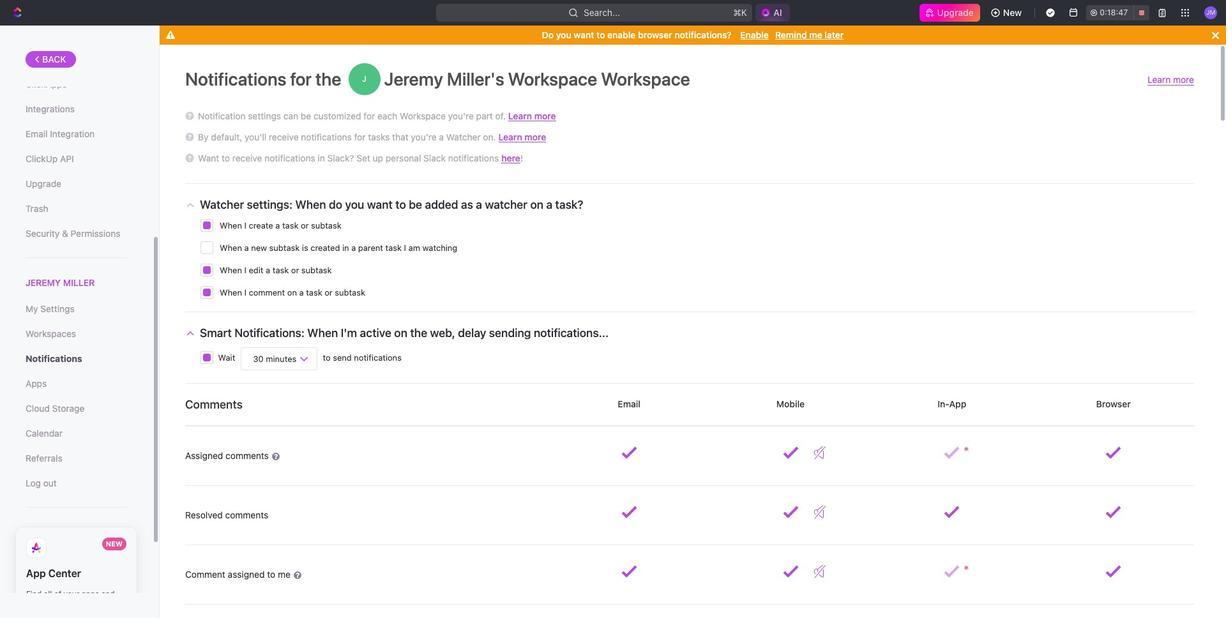 Task type: vqa. For each thing, say whether or not it's contained in the screenshot.
Doc within Button
no



Task type: locate. For each thing, give the bounding box(es) containing it.
for up can
[[290, 68, 312, 89]]

more
[[1173, 74, 1194, 85], [534, 110, 556, 121], [525, 131, 546, 142]]

notifications inside by default, you'll receive notifications for tasks that you're a watcher on. learn more
[[301, 132, 352, 142]]

1 vertical spatial new
[[106, 540, 123, 548]]

0 horizontal spatial receive
[[232, 153, 262, 163]]

when up when i edit a task or subtask
[[220, 243, 242, 253]]

0 horizontal spatial me
[[278, 569, 290, 580]]

2 vertical spatial learn more link
[[498, 131, 546, 142]]

notifications down customized
[[301, 132, 352, 142]]

0 horizontal spatial in
[[71, 601, 78, 611]]

log out
[[26, 478, 57, 489]]

clickup api link
[[26, 148, 127, 170]]

you're right that
[[411, 132, 437, 142]]

0 vertical spatial you
[[556, 29, 571, 40]]

new
[[1003, 7, 1022, 18], [106, 540, 123, 548]]

new down and
[[94, 601, 109, 611]]

2 off image from the top
[[814, 565, 826, 578]]

that
[[392, 132, 408, 142]]

upgrade down clickup
[[26, 178, 61, 189]]

want
[[574, 29, 594, 40], [367, 198, 393, 211]]

2 horizontal spatial workspace
[[601, 68, 690, 89]]

1 vertical spatial receive
[[232, 153, 262, 163]]

new down create
[[251, 243, 267, 253]]

or for create
[[301, 220, 309, 231]]

2 vertical spatial app
[[111, 601, 125, 611]]

1 vertical spatial for
[[364, 110, 375, 121]]

want down search...
[[574, 29, 594, 40]]

when for when i create a task or subtask
[[220, 220, 242, 231]]

find all of your apps and integrations in our new app center!
[[26, 590, 125, 618]]

0 horizontal spatial workspace
[[400, 110, 446, 121]]

be inside notification settings can be customized for each workspace you're part of. learn more
[[301, 110, 311, 121]]

miller's
[[447, 68, 504, 89]]

calendar link
[[26, 423, 127, 445]]

0 vertical spatial receive
[[269, 132, 299, 142]]

center!
[[26, 612, 53, 618]]

upgrade left new button
[[937, 7, 974, 18]]

when left comment
[[220, 287, 242, 298]]

task right create
[[282, 220, 298, 231]]

workspace down do
[[508, 68, 597, 89]]

for for customized
[[364, 110, 375, 121]]

workspace up that
[[400, 110, 446, 121]]

you're
[[448, 110, 474, 121], [411, 132, 437, 142]]

a right as
[[476, 198, 482, 211]]

when left i'm
[[307, 326, 338, 339]]

notifications up notification
[[185, 68, 286, 89]]

0 horizontal spatial notifications
[[26, 353, 82, 364]]

1 horizontal spatial upgrade
[[937, 7, 974, 18]]

browser
[[1094, 398, 1133, 409]]

watcher inside by default, you'll receive notifications for tasks that you're a watcher on. learn more
[[446, 132, 481, 142]]

0 vertical spatial in
[[318, 153, 325, 163]]

0 horizontal spatial app
[[26, 568, 46, 579]]

watcher left settings:
[[200, 198, 244, 211]]

1 horizontal spatial in
[[318, 153, 325, 163]]

in right created
[[342, 243, 349, 253]]

2 vertical spatial more
[[525, 131, 546, 142]]

you're for part
[[448, 110, 474, 121]]

1 vertical spatial comments
[[225, 510, 268, 520]]

on right active
[[394, 326, 407, 339]]

0 vertical spatial notifications
[[185, 68, 286, 89]]

0 vertical spatial be
[[301, 110, 311, 121]]

notifications down "workspaces"
[[26, 353, 82, 364]]

2 vertical spatial learn
[[498, 131, 522, 142]]

1 off image from the top
[[814, 446, 826, 459]]

1 vertical spatial on
[[287, 287, 297, 298]]

0 vertical spatial me
[[809, 29, 822, 40]]

1 horizontal spatial you're
[[448, 110, 474, 121]]

email integration link
[[26, 123, 127, 145]]

of
[[54, 590, 61, 599]]

task down when i edit a task or subtask
[[306, 287, 322, 298]]

1 horizontal spatial on
[[394, 326, 407, 339]]

i left comment
[[244, 287, 246, 298]]

0 horizontal spatial jeremy
[[26, 277, 61, 288]]

jeremy
[[384, 68, 443, 89], [26, 277, 61, 288]]

comments
[[185, 398, 243, 411]]

0 horizontal spatial want
[[367, 198, 393, 211]]

the left web,
[[410, 326, 427, 339]]

settings:
[[247, 198, 293, 211]]

comment
[[185, 569, 225, 580]]

subtask
[[311, 220, 341, 231], [269, 243, 300, 253], [301, 265, 332, 275], [335, 287, 365, 298]]

receive inside by default, you'll receive notifications for tasks that you're a watcher on. learn more
[[269, 132, 299, 142]]

when
[[295, 198, 326, 211], [220, 220, 242, 231], [220, 243, 242, 253], [220, 265, 242, 275], [220, 287, 242, 298], [307, 326, 338, 339]]

1 horizontal spatial you
[[556, 29, 571, 40]]

when a new subtask is created in a parent task i am watching
[[220, 243, 457, 253]]

1 vertical spatial upgrade link
[[26, 173, 127, 195]]

settings
[[248, 110, 281, 121]]

you'll
[[245, 132, 266, 142]]

by default, you'll receive notifications for tasks that you're a watcher on. learn more
[[198, 131, 546, 142]]

off image for assigned comments
[[814, 446, 826, 459]]

in-
[[938, 398, 949, 409]]

when left create
[[220, 220, 242, 231]]

1 vertical spatial the
[[410, 326, 427, 339]]

watcher settings: when do you want to be added as a watcher on a task?
[[200, 198, 583, 211]]

create
[[249, 220, 273, 231]]

part
[[476, 110, 493, 121]]

enable
[[607, 29, 636, 40]]

or down created
[[325, 287, 333, 298]]

be left added
[[409, 198, 422, 211]]

2 horizontal spatial on
[[530, 198, 543, 211]]

a right create
[[275, 220, 280, 231]]

be
[[301, 110, 311, 121], [409, 198, 422, 211]]

in inside find all of your apps and integrations in our new app center!
[[71, 601, 78, 611]]

be right can
[[301, 110, 311, 121]]

0 vertical spatial new
[[1003, 7, 1022, 18]]

created
[[310, 243, 340, 253]]

1 vertical spatial watcher
[[200, 198, 244, 211]]

2 horizontal spatial in
[[342, 243, 349, 253]]

upgrade link
[[919, 4, 980, 22], [26, 173, 127, 195]]

1 vertical spatial upgrade
[[26, 178, 61, 189]]

0 vertical spatial learn more link
[[1148, 74, 1194, 86]]

for left "each"
[[364, 110, 375, 121]]

in left slack?
[[318, 153, 325, 163]]

workspace down browser
[[601, 68, 690, 89]]

off image
[[814, 506, 826, 519]]

0 vertical spatial upgrade
[[937, 7, 974, 18]]

1 vertical spatial new
[[94, 601, 109, 611]]

ai
[[773, 7, 782, 18]]

to right "assigned"
[[267, 569, 275, 580]]

storage
[[52, 403, 85, 414]]

i for when i comment on a task or subtask
[[244, 287, 246, 298]]

when left do
[[295, 198, 326, 211]]

i for when i edit a task or subtask
[[244, 265, 246, 275]]

1 vertical spatial app
[[26, 568, 46, 579]]

2 vertical spatial in
[[71, 601, 78, 611]]

watcher left on.
[[446, 132, 481, 142]]

cloud
[[26, 403, 50, 414]]

0 vertical spatial watcher
[[446, 132, 481, 142]]

2 horizontal spatial app
[[949, 398, 966, 409]]

assigned comments
[[185, 450, 271, 461]]

learn inside by default, you'll receive notifications for tasks that you're a watcher on. learn more
[[498, 131, 522, 142]]

0 horizontal spatial upgrade link
[[26, 173, 127, 195]]

up
[[373, 153, 383, 163]]

learn more
[[1148, 74, 1194, 85]]

i
[[244, 220, 246, 231], [404, 243, 406, 253], [244, 265, 246, 275], [244, 287, 246, 298]]

you're inside by default, you'll receive notifications for tasks that you're a watcher on. learn more
[[411, 132, 437, 142]]

each
[[377, 110, 397, 121]]

1 vertical spatial email
[[615, 398, 643, 409]]

for left tasks
[[354, 132, 366, 142]]

me left later
[[809, 29, 822, 40]]

1 vertical spatial off image
[[814, 565, 826, 578]]

0 horizontal spatial or
[[291, 265, 299, 275]]

minutes
[[266, 353, 296, 364]]

assigned
[[228, 569, 265, 580]]

1 vertical spatial be
[[409, 198, 422, 211]]

1 vertical spatial in
[[342, 243, 349, 253]]

notifications link
[[26, 348, 127, 370]]

1 horizontal spatial upgrade link
[[919, 4, 980, 22]]

2 horizontal spatial or
[[325, 287, 333, 298]]

in-app
[[935, 398, 969, 409]]

to inside want to receive notifications in slack? set up personal slack notifications here !
[[222, 153, 230, 163]]

1 vertical spatial more
[[534, 110, 556, 121]]

me right "assigned"
[[278, 569, 290, 580]]

notifications down active
[[354, 353, 402, 363]]

1 horizontal spatial watcher
[[446, 132, 481, 142]]

jeremy up "each"
[[384, 68, 443, 89]]

0 vertical spatial you're
[[448, 110, 474, 121]]

you're inside notification settings can be customized for each workspace you're part of. learn more
[[448, 110, 474, 121]]

1 horizontal spatial email
[[615, 398, 643, 409]]

wait
[[216, 353, 237, 363]]

1 vertical spatial you're
[[411, 132, 437, 142]]

default,
[[211, 132, 242, 142]]

resolved comments
[[185, 510, 268, 520]]

a
[[439, 132, 444, 142], [476, 198, 482, 211], [546, 198, 552, 211], [275, 220, 280, 231], [244, 243, 249, 253], [351, 243, 356, 253], [266, 265, 270, 275], [299, 287, 304, 298]]

0 vertical spatial jeremy
[[384, 68, 443, 89]]

parent
[[358, 243, 383, 253]]

0 horizontal spatial new
[[94, 601, 109, 611]]

delay
[[458, 326, 486, 339]]

app
[[949, 398, 966, 409], [26, 568, 46, 579], [111, 601, 125, 611]]

0 vertical spatial new
[[251, 243, 267, 253]]

jeremy miller's workspace workspace
[[380, 68, 690, 89]]

want right do
[[367, 198, 393, 211]]

remind
[[775, 29, 807, 40]]

sending
[[489, 326, 531, 339]]

assigned
[[185, 450, 223, 461]]

find
[[26, 590, 42, 599]]

subtask up created
[[311, 220, 341, 231]]

when for when i comment on a task or subtask
[[220, 287, 242, 298]]

search...
[[584, 7, 620, 18]]

1 vertical spatial learn
[[508, 110, 532, 121]]

1 vertical spatial notifications
[[26, 353, 82, 364]]

log
[[26, 478, 41, 489]]

new
[[251, 243, 267, 253], [94, 601, 109, 611]]

jm
[[1206, 8, 1215, 16]]

to right want
[[222, 153, 230, 163]]

i left the edit
[[244, 265, 246, 275]]

2 vertical spatial for
[[354, 132, 366, 142]]

a left parent
[[351, 243, 356, 253]]

here link
[[501, 152, 520, 163]]

or up when i comment on a task or subtask
[[291, 265, 299, 275]]

0 vertical spatial comments
[[226, 450, 269, 461]]

by
[[198, 132, 208, 142]]

when left the edit
[[220, 265, 242, 275]]

watcher
[[485, 198, 527, 211]]

0:18:47 button
[[1086, 5, 1149, 20]]

you're left 'part'
[[448, 110, 474, 121]]

1 horizontal spatial receive
[[269, 132, 299, 142]]

0 vertical spatial or
[[301, 220, 309, 231]]

0 horizontal spatial you're
[[411, 132, 437, 142]]

a down when i edit a task or subtask
[[299, 287, 304, 298]]

for inside by default, you'll receive notifications for tasks that you're a watcher on. learn more
[[354, 132, 366, 142]]

0 vertical spatial the
[[315, 68, 341, 89]]

for inside notification settings can be customized for each workspace you're part of. learn more
[[364, 110, 375, 121]]

0 vertical spatial on
[[530, 198, 543, 211]]

settings
[[40, 303, 75, 314]]

later
[[825, 29, 844, 40]]

learn inside notification settings can be customized for each workspace you're part of. learn more
[[508, 110, 532, 121]]

the left j
[[315, 68, 341, 89]]

upgrade link left new button
[[919, 4, 980, 22]]

receive down can
[[269, 132, 299, 142]]

off image
[[814, 446, 826, 459], [814, 565, 826, 578]]

0 horizontal spatial you
[[345, 198, 364, 211]]

on right watcher
[[530, 198, 543, 211]]

off image up off icon
[[814, 446, 826, 459]]

notifications:
[[234, 326, 305, 339]]

notifications
[[185, 68, 286, 89], [26, 353, 82, 364]]

1 horizontal spatial notifications
[[185, 68, 286, 89]]

upgrade link down clickup api link
[[26, 173, 127, 195]]

security
[[26, 228, 60, 239]]

or
[[301, 220, 309, 231], [291, 265, 299, 275], [325, 287, 333, 298]]

1 vertical spatial want
[[367, 198, 393, 211]]

more inside notification settings can be customized for each workspace you're part of. learn more
[[534, 110, 556, 121]]

jeremy up my settings
[[26, 277, 61, 288]]

1 horizontal spatial or
[[301, 220, 309, 231]]

on right comment
[[287, 287, 297, 298]]

off image down off icon
[[814, 565, 826, 578]]

in left our
[[71, 601, 78, 611]]

comments
[[226, 450, 269, 461], [225, 510, 268, 520]]

learn more link for more
[[508, 110, 556, 121]]

i left create
[[244, 220, 246, 231]]

1 vertical spatial or
[[291, 265, 299, 275]]

a up the slack
[[439, 132, 444, 142]]

watcher
[[446, 132, 481, 142], [200, 198, 244, 211]]

0 vertical spatial off image
[[814, 446, 826, 459]]

1 horizontal spatial new
[[1003, 7, 1022, 18]]

comments right resolved
[[225, 510, 268, 520]]

notifications for notifications
[[26, 353, 82, 364]]

0 vertical spatial want
[[574, 29, 594, 40]]

i left the am
[[404, 243, 406, 253]]

⌘k
[[733, 7, 747, 18]]

for for notifications
[[354, 132, 366, 142]]

receive down 'you'll'
[[232, 153, 262, 163]]

comments right assigned
[[226, 450, 269, 461]]

0 horizontal spatial be
[[301, 110, 311, 121]]

mobile
[[774, 398, 807, 409]]

when for when i edit a task or subtask
[[220, 265, 242, 275]]

0 vertical spatial email
[[26, 128, 48, 139]]

or up is
[[301, 220, 309, 231]]

0 horizontal spatial email
[[26, 128, 48, 139]]

1 horizontal spatial app
[[111, 601, 125, 611]]



Task type: describe. For each thing, give the bounding box(es) containing it.
new button
[[985, 3, 1030, 23]]

jeremy for jeremy miller's workspace workspace
[[384, 68, 443, 89]]

notifications down on.
[[448, 153, 499, 163]]

to left send
[[323, 353, 331, 363]]

0 horizontal spatial upgrade
[[26, 178, 61, 189]]

comment assigned to me
[[185, 569, 293, 580]]

log out link
[[26, 473, 127, 494]]

or for edit
[[291, 265, 299, 275]]

notifications for notifications for the
[[185, 68, 286, 89]]

back link
[[26, 51, 76, 68]]

1 horizontal spatial me
[[809, 29, 822, 40]]

permissions
[[71, 228, 120, 239]]

email integration
[[26, 128, 95, 139]]

miller
[[63, 277, 95, 288]]

0 vertical spatial for
[[290, 68, 312, 89]]

do
[[329, 198, 342, 211]]

i for when i create a task or subtask
[[244, 220, 246, 231]]

integration
[[50, 128, 95, 139]]

30 minutes
[[251, 353, 299, 364]]

subtask up i'm
[[335, 287, 365, 298]]

when i edit a task or subtask
[[220, 265, 332, 275]]

referrals link
[[26, 448, 127, 469]]

1 horizontal spatial be
[[409, 198, 422, 211]]

slack?
[[327, 153, 354, 163]]

1 horizontal spatial workspace
[[508, 68, 597, 89]]

0 vertical spatial learn
[[1148, 74, 1171, 85]]

0 vertical spatial upgrade link
[[919, 4, 980, 22]]

out
[[43, 478, 57, 489]]

0 horizontal spatial on
[[287, 287, 297, 298]]

0 horizontal spatial watcher
[[200, 198, 244, 211]]

1 vertical spatial you
[[345, 198, 364, 211]]

jeremy miller
[[26, 277, 95, 288]]

apps link
[[26, 373, 127, 395]]

calendar
[[26, 428, 63, 439]]

receive inside want to receive notifications in slack? set up personal slack notifications here !
[[232, 153, 262, 163]]

2 vertical spatial on
[[394, 326, 407, 339]]

can
[[283, 110, 298, 121]]

email for email
[[615, 398, 643, 409]]

a inside by default, you'll receive notifications for tasks that you're a watcher on. learn more
[[439, 132, 444, 142]]

off image for comment assigned to me
[[814, 565, 826, 578]]

email for email integration
[[26, 128, 48, 139]]

workspace inside notification settings can be customized for each workspace you're part of. learn more
[[400, 110, 446, 121]]

comments for resolved comments
[[225, 510, 268, 520]]

my settings
[[26, 303, 75, 314]]

0 horizontal spatial new
[[106, 540, 123, 548]]

smart notifications: when i'm active on the web, delay sending notifications...
[[200, 326, 609, 339]]

you're for a
[[411, 132, 437, 142]]

0 horizontal spatial the
[[315, 68, 341, 89]]

j
[[362, 74, 366, 84]]

task right the edit
[[273, 265, 289, 275]]

in inside want to receive notifications in slack? set up personal slack notifications here !
[[318, 153, 325, 163]]

i'm
[[341, 326, 357, 339]]

security & permissions link
[[26, 223, 127, 245]]

a right the edit
[[266, 265, 270, 275]]

my settings link
[[26, 298, 127, 320]]

notifications...
[[534, 326, 609, 339]]

30
[[253, 353, 264, 364]]

want to receive notifications in slack? set up personal slack notifications here !
[[198, 152, 523, 163]]

when for when a new subtask is created in a parent task i am watching
[[220, 243, 242, 253]]

2 vertical spatial or
[[325, 287, 333, 298]]

more inside by default, you'll receive notifications for tasks that you're a watcher on. learn more
[[525, 131, 546, 142]]

notifications?
[[675, 29, 732, 40]]

clickup api
[[26, 153, 74, 164]]

and
[[101, 590, 115, 599]]

clickup
[[26, 153, 58, 164]]

subtask left is
[[269, 243, 300, 253]]

cloud storage
[[26, 403, 85, 414]]

a left task?
[[546, 198, 552, 211]]

resolved
[[185, 510, 223, 520]]

enable
[[740, 29, 769, 40]]

notification settings can be customized for each workspace you're part of. learn more
[[198, 110, 556, 121]]

1 vertical spatial me
[[278, 569, 290, 580]]

center
[[48, 568, 81, 579]]

workspaces link
[[26, 323, 127, 345]]

as
[[461, 198, 473, 211]]

jeremy for jeremy miller
[[26, 277, 61, 288]]

notifications for the
[[185, 68, 345, 89]]

&
[[62, 228, 68, 239]]

is
[[302, 243, 308, 253]]

on.
[[483, 132, 496, 142]]

new inside button
[[1003, 7, 1022, 18]]

to left added
[[395, 198, 406, 211]]

added
[[425, 198, 458, 211]]

your
[[64, 590, 79, 599]]

api
[[60, 153, 74, 164]]

all
[[44, 590, 52, 599]]

integrations
[[26, 103, 75, 114]]

when i create a task or subtask
[[220, 220, 341, 231]]

notifications down 'you'll'
[[265, 153, 315, 163]]

task left the am
[[385, 243, 402, 253]]

0 vertical spatial app
[[949, 398, 966, 409]]

0 vertical spatial more
[[1173, 74, 1194, 85]]

trash
[[26, 203, 48, 214]]

!
[[520, 153, 523, 163]]

customized
[[314, 110, 361, 121]]

of.
[[495, 110, 506, 121]]

a up the edit
[[244, 243, 249, 253]]

do
[[542, 29, 554, 40]]

web,
[[430, 326, 455, 339]]

do you want to enable browser notifications? enable remind me later
[[542, 29, 844, 40]]

watching
[[422, 243, 457, 253]]

smart
[[200, 326, 232, 339]]

security & permissions
[[26, 228, 120, 239]]

comments for assigned comments
[[226, 450, 269, 461]]

apps
[[26, 378, 47, 389]]

new inside find all of your apps and integrations in our new app center!
[[94, 601, 109, 611]]

1 horizontal spatial the
[[410, 326, 427, 339]]

notification
[[198, 110, 246, 121]]

1 horizontal spatial new
[[251, 243, 267, 253]]

to left enable
[[596, 29, 605, 40]]

app inside find all of your apps and integrations in our new app center!
[[111, 601, 125, 611]]

edit
[[249, 265, 263, 275]]

subtask down created
[[301, 265, 332, 275]]

active
[[360, 326, 391, 339]]

trash link
[[26, 198, 127, 220]]

1 horizontal spatial want
[[574, 29, 594, 40]]

integrations
[[26, 601, 69, 611]]

learn more link for learn
[[498, 131, 546, 142]]

integrations link
[[26, 98, 127, 120]]

here
[[501, 152, 520, 163]]

slack
[[423, 153, 446, 163]]



